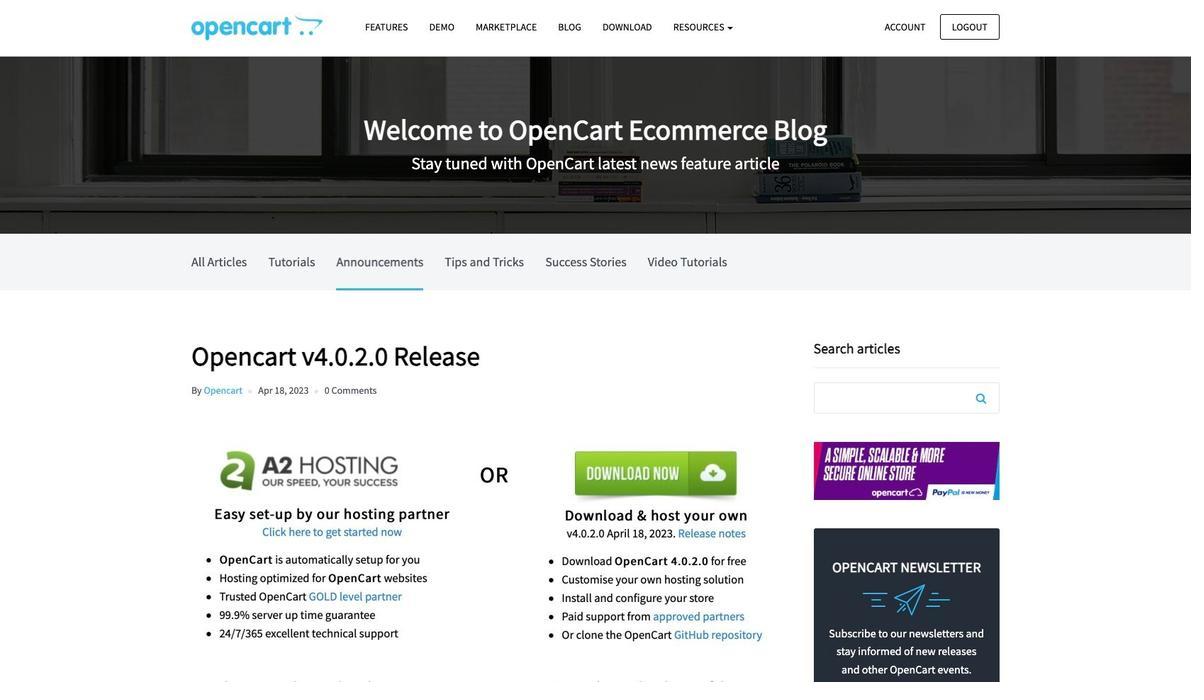 Task type: locate. For each thing, give the bounding box(es) containing it.
None text field
[[814, 384, 999, 413]]

opencart - blog image
[[191, 15, 323, 40]]



Task type: describe. For each thing, give the bounding box(es) containing it.
opencart v4.0.2.0 release image
[[191, 409, 779, 655]]

search image
[[976, 393, 987, 404]]



Task type: vqa. For each thing, say whether or not it's contained in the screenshot.
cloud download icon
no



